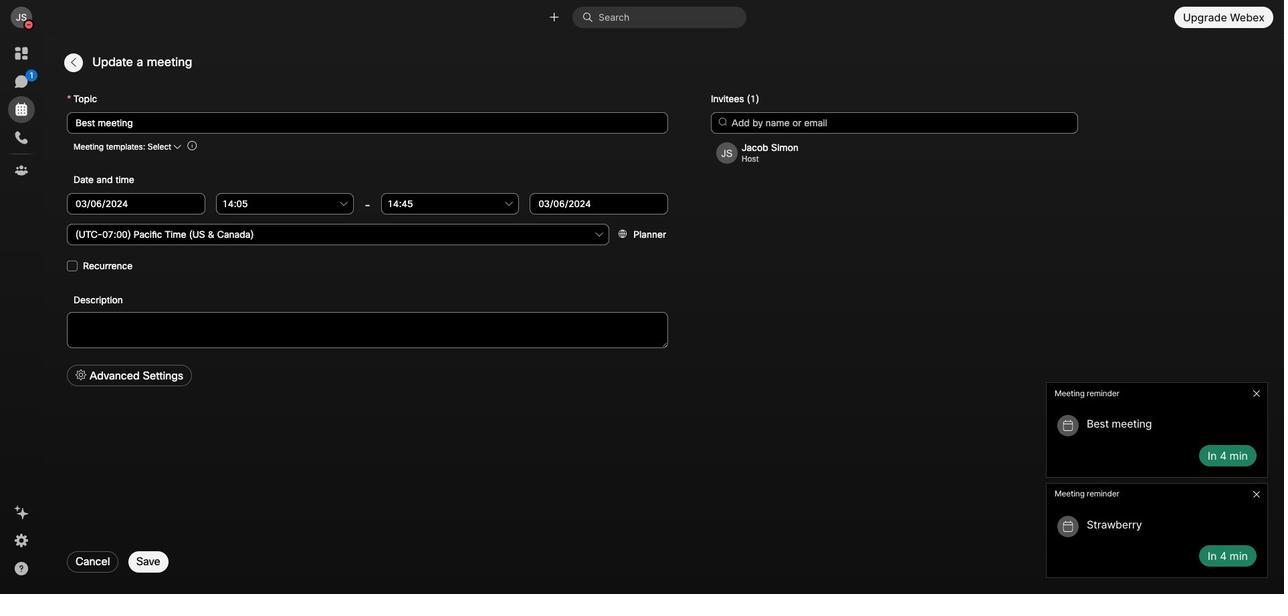 Task type: describe. For each thing, give the bounding box(es) containing it.
settings image
[[13, 533, 29, 549]]

hide meeting alert image
[[1252, 490, 1263, 500]]

dashboard image
[[13, 46, 29, 62]]

0 vertical spatial wrapper image
[[583, 12, 599, 23]]

webex tab list
[[8, 40, 37, 184]]

meetings image
[[13, 102, 29, 118]]

1 vertical spatial wrapper image
[[1062, 420, 1075, 433]]

calls image
[[13, 130, 29, 146]]

teams, has no new notifications image
[[13, 163, 29, 179]]



Task type: locate. For each thing, give the bounding box(es) containing it.
navigation
[[0, 35, 43, 595]]

alert
[[1041, 378, 1274, 584]]

2 horizontal spatial wrapper image
[[1062, 520, 1075, 534]]

connect people image
[[548, 11, 561, 24]]

0 horizontal spatial wrapper image
[[24, 20, 34, 30]]

wrapper image
[[24, 20, 34, 30], [1062, 420, 1075, 433]]

1 vertical spatial wrapper image
[[13, 74, 29, 90]]

hide meeting alert image
[[1252, 389, 1263, 400]]

wrapper image
[[583, 12, 599, 23], [13, 74, 29, 90], [1062, 520, 1075, 534]]

help image
[[13, 561, 29, 578]]

what's new image
[[13, 505, 29, 521]]

1 horizontal spatial wrapper image
[[1062, 420, 1075, 433]]

0 horizontal spatial wrapper image
[[13, 74, 29, 90]]

1 horizontal spatial wrapper image
[[583, 12, 599, 23]]

2 vertical spatial wrapper image
[[1062, 520, 1075, 534]]

0 vertical spatial wrapper image
[[24, 20, 34, 30]]



Task type: vqa. For each thing, say whether or not it's contained in the screenshot.
alert
yes



